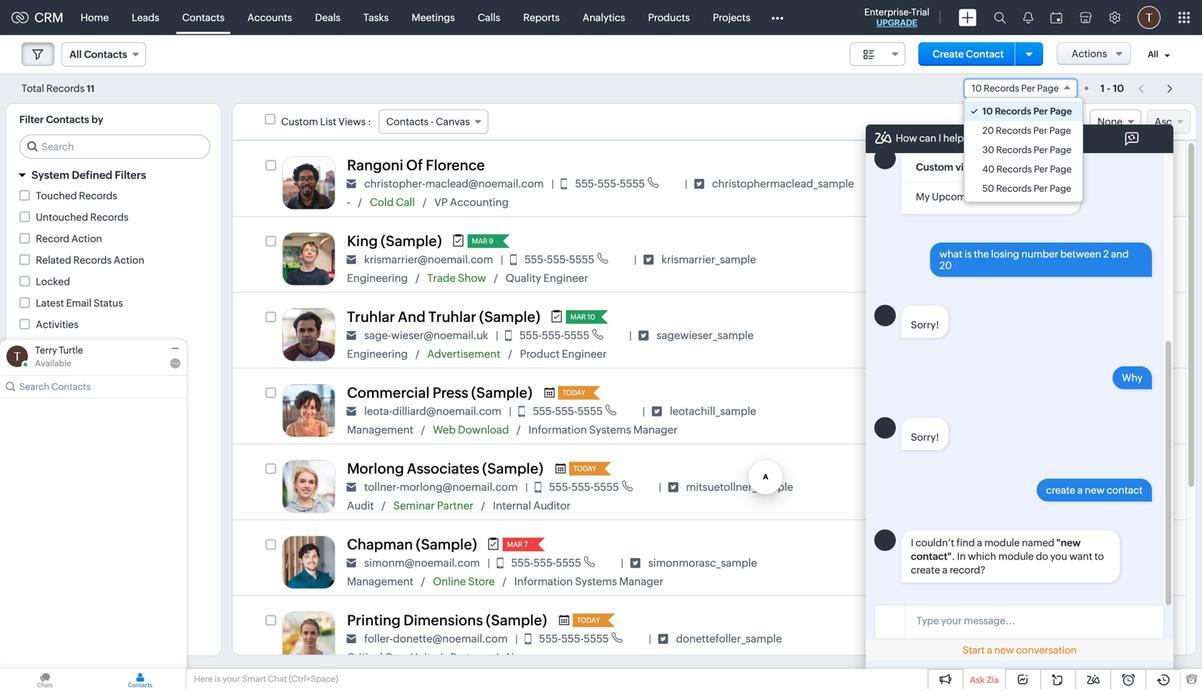 Task type: describe. For each thing, give the bounding box(es) containing it.
download
[[458, 423, 509, 436]]

sagewieser_sample
[[656, 329, 754, 341]]

manager for commercial press (sample)
[[633, 423, 678, 436]]

here
[[194, 674, 213, 684]]

trade
[[427, 272, 456, 284]]

filter contacts by
[[19, 114, 103, 125]]

views
[[955, 161, 983, 173]]

accounting
[[450, 196, 509, 208]]

contacts right :
[[386, 116, 429, 127]]

do
[[1036, 551, 1048, 562]]

07:19 for chapman (sample)
[[1017, 560, 1041, 571]]

new for conversation
[[994, 644, 1014, 656]]

morlong@noemail.com
[[400, 481, 518, 493]]

mar inside orlando gary mar 8, 2024 09:16 am
[[964, 181, 981, 192]]

icon_mail image for king (sample)
[[346, 255, 356, 265]]

50 records per page option
[[964, 179, 1083, 198]]

20 inside "20 records per page" 'option'
[[982, 125, 994, 136]]

which
[[968, 551, 996, 562]]

latest
[[36, 297, 64, 309]]

mar for printing dimensions (sample)
[[964, 636, 981, 647]]

per for "40 records per page" option
[[1034, 164, 1048, 175]]

ruby for printing dimensions (sample)
[[964, 622, 990, 635]]

sage-
[[364, 329, 391, 341]]

today for morlong associates (sample)
[[573, 464, 596, 473]]

you
[[1050, 551, 1067, 562]]

printing dimensions (sample)
[[347, 612, 547, 629]]

tollner-
[[364, 481, 400, 493]]

30 records per page
[[982, 145, 1071, 155]]

/ down krismarrier@noemail.com link
[[416, 273, 419, 284]]

1 canvas profile image image from the top
[[282, 156, 336, 210]]

system defined filters
[[31, 169, 146, 181]]

8, inside orlando gary mar 8, 2024 09:16 am
[[982, 181, 991, 192]]

/ down the tollner- at the left of the page
[[382, 500, 385, 511]]

2 07:19 from the top
[[1017, 485, 1041, 495]]

sort
[[1050, 115, 1070, 127]]

/ down foller-donette@noemail.com link
[[439, 652, 442, 663]]

is for what
[[965, 248, 972, 260]]

am inside orlando gary mar 8, 2024 09:16 am
[[1044, 181, 1059, 192]]

i couldn't find a module named
[[911, 537, 1056, 549]]

0 vertical spatial module
[[984, 537, 1020, 549]]

/ left cold
[[358, 197, 362, 208]]

start
[[962, 644, 985, 656]]

custom for custom list views :
[[281, 116, 318, 127]]

contact
[[966, 48, 1004, 60]]

icon_mobile image for chapman (sample)
[[497, 558, 503, 568]]

cold call
[[370, 196, 415, 208]]

terry
[[35, 345, 57, 356]]

deal amount
[[36, 383, 96, 395]]

5555 for morlong associates (sample)
[[594, 481, 619, 493]]

products
[[648, 12, 690, 23]]

/ right show
[[494, 273, 498, 284]]

mar 10
[[570, 313, 595, 321]]

page for "40 records per page" option
[[1050, 164, 1072, 175]]

signals element
[[1015, 0, 1042, 35]]

10 records per page option
[[964, 102, 1083, 121]]

engineering for truhlar
[[347, 348, 408, 360]]

:
[[368, 116, 371, 127]]

morlong associates (sample) link
[[347, 460, 543, 477]]

is for here
[[215, 674, 221, 684]]

20 inside what is the losing number between 2 and 20
[[939, 260, 952, 271]]

canvas
[[436, 116, 470, 127]]

enterprise-
[[864, 7, 911, 18]]

1 sorry! from the top
[[911, 319, 939, 331]]

(sample) down the quality on the top left of the page
[[479, 309, 540, 325]]

create menu image
[[959, 9, 977, 26]]

foller-donette@noemail.com
[[364, 632, 508, 645]]

icon_mobile image for morlong associates (sample)
[[535, 482, 541, 493]]

a left contact on the bottom of page
[[1077, 485, 1083, 496]]

07:19 for king (sample)
[[1017, 257, 1041, 268]]

create
[[933, 48, 964, 60]]

page inside field
[[1037, 83, 1059, 94]]

ask zia
[[970, 675, 999, 685]]

anderson for printing dimensions (sample)
[[992, 622, 1042, 635]]

Other Modules field
[[762, 6, 793, 29]]

actions
[[1072, 48, 1107, 59]]

foller-
[[364, 632, 393, 645]]

(ctrl+space)
[[289, 674, 338, 684]]

records up 30 records per page 'option'
[[996, 125, 1031, 136]]

10 records per page inside 'option'
[[982, 106, 1072, 117]]

5555 for commercial press (sample)
[[577, 405, 603, 417]]

am for printing dimensions (sample)
[[1043, 636, 1058, 647]]

(sample) up download
[[471, 385, 532, 401]]

ruby for king (sample)
[[964, 243, 990, 256]]

engineer for truhlar and truhlar (sample)
[[562, 348, 607, 360]]

commercial press (sample)
[[347, 385, 532, 401]]

wieser@noemail.uk
[[391, 329, 488, 341]]

canvas image for truhlar and truhlar (sample)
[[934, 322, 959, 347]]

1 - 10
[[1100, 83, 1124, 94]]

donettefoller_sample
[[676, 632, 782, 645]]

icon_mobile image for king (sample)
[[510, 254, 517, 265]]

(sample) up the krismarrier@noemail.com
[[381, 233, 442, 249]]

signals image
[[1023, 11, 1033, 24]]

records down record action
[[73, 254, 112, 266]]

internal
[[493, 499, 531, 512]]

what is the losing number between 2 and 20
[[939, 248, 1129, 271]]

all for all
[[1148, 49, 1158, 59]]

quality
[[506, 272, 541, 284]]

1 icon_mail image from the top
[[346, 179, 356, 189]]

products link
[[637, 0, 701, 35]]

2 anderson from the top
[[992, 471, 1042, 483]]

ruby anderson mar 8, 2024 07:19 am for chapman (sample)
[[964, 547, 1058, 571]]

/ down simonm@noemail.com link
[[421, 576, 425, 587]]

profile image
[[1138, 6, 1161, 29]]

start a new conversation
[[962, 644, 1077, 656]]

10 inside field
[[972, 83, 982, 94]]

per for 10 records per page 'option'
[[1033, 106, 1048, 117]]

2
[[1103, 248, 1109, 260]]

555-555-5555 for printing dimensions (sample)
[[539, 632, 609, 645]]

50
[[982, 183, 994, 194]]

icon_mobile image for commercial press (sample)
[[518, 406, 525, 417]]

engineer for king (sample)
[[543, 272, 588, 284]]

logo image
[[11, 12, 29, 23]]

canvas profile image image for morlong
[[282, 460, 336, 513]]

mar for and
[[570, 313, 586, 321]]

record?
[[950, 564, 986, 576]]

christopher-maclead@noemail.com
[[364, 177, 544, 190]]

Search Contacts text field
[[19, 376, 169, 398]]

couldn't
[[916, 537, 954, 549]]

sage-wieser@noemail.uk
[[364, 329, 488, 341]]

icon_mobile image for truhlar and truhlar (sample)
[[505, 330, 512, 341]]

commercial
[[347, 385, 430, 401]]

florence
[[426, 157, 485, 174]]

accounts
[[247, 12, 292, 23]]

mar for chapman (sample)
[[964, 560, 981, 571]]

1 horizontal spatial meetings
[[983, 191, 1026, 203]]

information systems manager for commercial press (sample)
[[528, 423, 678, 436]]

1 vertical spatial action
[[114, 254, 144, 266]]

/ left vp
[[423, 197, 427, 208]]

10 records per page inside field
[[972, 83, 1059, 94]]

touched
[[36, 190, 77, 201]]

30
[[982, 145, 994, 155]]

what
[[939, 248, 963, 260]]

per inside field
[[1021, 83, 1035, 94]]

ask
[[970, 675, 985, 685]]

3 mar from the top
[[964, 485, 981, 495]]

help?
[[943, 132, 969, 144]]

icon_twitter image for printing dimensions (sample)
[[658, 634, 668, 644]]

list
[[320, 116, 336, 127]]

search element
[[985, 0, 1015, 35]]

3 8, from the top
[[982, 485, 991, 495]]

icon_mail image for printing dimensions (sample)
[[346, 634, 356, 644]]

rangoni of florence
[[347, 157, 485, 174]]

management for chapman
[[347, 575, 413, 588]]

tollner-morlong@noemail.com link
[[364, 481, 518, 493]]

all contacts
[[69, 49, 127, 60]]

5555 for printing dimensions (sample)
[[584, 632, 609, 645]]

online
[[433, 575, 466, 588]]

icon_mail image for chapman (sample)
[[346, 558, 356, 568]]

page for 30 records per page 'option'
[[1050, 145, 1071, 155]]

2 ruby from the top
[[964, 471, 990, 483]]

/ down donette@noemail.com
[[495, 652, 498, 663]]

analytics link
[[571, 0, 637, 35]]

call
[[396, 196, 415, 208]]

rangoni of florence link
[[347, 157, 485, 174]]

create a new contact
[[1046, 485, 1143, 496]]

All Contacts field
[[62, 42, 146, 67]]

records up "20 records per page" 'option'
[[995, 106, 1031, 117]]

canvas image for chapman (sample)
[[934, 549, 959, 574]]

contacts left by
[[46, 114, 89, 125]]

icon_mobile image for printing dimensions (sample)
[[525, 633, 531, 644]]

contact"
[[911, 551, 952, 562]]

1 horizontal spatial deals
[[315, 12, 340, 23]]

Type your message... text field
[[906, 613, 1163, 630]]

leads link
[[120, 0, 171, 35]]

0 horizontal spatial -
[[347, 196, 350, 208]]

/ left 'web'
[[421, 424, 425, 436]]

canvas profile image image for printing
[[282, 611, 336, 665]]

show
[[458, 272, 486, 284]]

calendar image
[[1050, 12, 1062, 23]]

canvas image for king (sample)
[[934, 246, 959, 271]]

5555 for truhlar and truhlar (sample)
[[564, 329, 589, 342]]

icon_twitter image for commercial press (sample)
[[652, 406, 662, 416]]

records up "40 records per page" option
[[996, 145, 1032, 155]]

am up named
[[1043, 485, 1058, 495]]

how
[[896, 132, 917, 144]]

krismarrier@noemail.com
[[364, 253, 493, 266]]

printing dimensions (sample) link
[[347, 612, 547, 629]]

canvas profile image image for chapman
[[282, 536, 336, 589]]

dimensions
[[403, 612, 483, 629]]

icon_mail image for truhlar and truhlar (sample)
[[346, 330, 356, 340]]

commercial press (sample) link
[[347, 385, 532, 401]]

leota-dilliard@noemail.com
[[364, 405, 501, 417]]

a right start
[[987, 644, 992, 656]]

leota-dilliard@noemail.com link
[[364, 405, 501, 417]]

icon_twitter image for truhlar and truhlar (sample)
[[639, 330, 649, 340]]

am for king (sample)
[[1043, 257, 1058, 268]]

icon_twitter image for king (sample)
[[644, 255, 654, 265]]

20 records per page option
[[964, 121, 1083, 140]]

canvas image for commercial press (sample)
[[934, 397, 959, 422]]

contacts - canvas
[[386, 116, 470, 127]]

truhlar and truhlar (sample)
[[347, 309, 540, 325]]

list box containing 10 records per page
[[964, 98, 1083, 202]]

gary
[[1008, 167, 1032, 180]]

meetings link
[[400, 0, 466, 35]]



Task type: vqa. For each thing, say whether or not it's contained in the screenshot.
Nov in Webinar Nov 27 05:55 PM - 08:55 PM
no



Task type: locate. For each thing, give the bounding box(es) containing it.
systems
[[589, 423, 631, 436], [575, 575, 617, 588]]

mar 10 link
[[566, 310, 595, 324]]

all for all contacts
[[69, 49, 82, 60]]

mar for (sample)
[[507, 540, 523, 548]]

1 anderson from the top
[[992, 243, 1042, 256]]

2024 right start
[[993, 636, 1015, 647]]

1 07:19 from the top
[[1017, 257, 1041, 268]]

0 vertical spatial today
[[562, 389, 585, 397]]

mar up ask
[[964, 636, 981, 647]]

0 vertical spatial systems
[[589, 423, 631, 436]]

today link for morlong associates (sample)
[[569, 462, 598, 475]]

chats image
[[0, 669, 90, 689]]

1 horizontal spatial mar
[[507, 540, 523, 548]]

1 horizontal spatial new
[[1085, 485, 1105, 496]]

contacts right leads link
[[182, 12, 225, 23]]

icon_mail image down chapman
[[346, 558, 356, 568]]

2 management from the top
[[347, 575, 413, 588]]

records left 11
[[46, 83, 85, 94]]

asc
[[1155, 116, 1172, 127]]

canvas image for printing dimensions (sample)
[[934, 625, 959, 650]]

2024 for printing dimensions (sample)
[[993, 636, 1015, 647]]

page up 20 records per page
[[1050, 106, 1072, 117]]

icon_twitter image for morlong associates (sample)
[[668, 482, 678, 492]]

3 anderson from the top
[[992, 547, 1042, 559]]

1 vertical spatial is
[[215, 674, 221, 684]]

leota-
[[364, 405, 392, 417]]

between
[[1060, 248, 1101, 260]]

filters
[[115, 169, 146, 181]]

am right 09:16
[[1044, 181, 1059, 192]]

0 vertical spatial -
[[1107, 83, 1111, 94]]

all
[[69, 49, 82, 60], [1148, 49, 1158, 59]]

information for commercial press (sample)
[[528, 423, 587, 436]]

0 vertical spatial is
[[965, 248, 972, 260]]

1 ruby from the top
[[964, 243, 990, 256]]

icon_mail image
[[346, 179, 356, 189], [346, 255, 356, 265], [346, 330, 356, 340], [346, 406, 356, 416], [346, 482, 356, 492], [346, 558, 356, 568], [346, 634, 356, 644]]

mar up find
[[964, 485, 981, 495]]

1 vertical spatial meetings
[[983, 191, 1026, 203]]

information systems manager
[[528, 423, 678, 436], [514, 575, 663, 588]]

8, for chapman (sample)
[[982, 560, 991, 571]]

7
[[524, 540, 528, 548]]

3 canvas image from the top
[[934, 625, 959, 650]]

0 vertical spatial create
[[1046, 485, 1075, 496]]

mar
[[964, 181, 981, 192], [964, 257, 981, 268], [964, 485, 981, 495], [964, 560, 981, 571], [964, 636, 981, 647]]

custom for custom views
[[916, 161, 953, 173]]

turtle
[[59, 345, 83, 356]]

0 vertical spatial meetings
[[412, 12, 455, 23]]

(sample) up internal
[[482, 460, 543, 477]]

8, for king (sample)
[[982, 257, 991, 268]]

mar right what
[[964, 257, 981, 268]]

555-555-5555 for commercial press (sample)
[[533, 405, 603, 417]]

custom list views :
[[281, 116, 371, 127]]

0 horizontal spatial 20
[[939, 260, 952, 271]]

page up 10 records per page 'option'
[[1037, 83, 1059, 94]]

07:19 for printing dimensions (sample)
[[1017, 636, 1041, 647]]

engineering for king
[[347, 272, 408, 284]]

7 icon_mail image from the top
[[346, 634, 356, 644]]

5555
[[620, 177, 645, 190], [569, 253, 594, 266], [564, 329, 589, 342], [577, 405, 603, 417], [594, 481, 619, 493], [556, 557, 581, 569], [584, 632, 609, 645]]

0 horizontal spatial create
[[911, 564, 940, 576]]

7 canvas profile image image from the top
[[282, 611, 336, 665]]

/ right download
[[517, 424, 521, 436]]

deals down terry
[[36, 362, 61, 373]]

0 vertical spatial information systems manager
[[528, 423, 678, 436]]

associates
[[407, 460, 479, 477]]

module down named
[[998, 551, 1034, 562]]

/ left product
[[508, 348, 512, 360]]

8, down orlando
[[982, 181, 991, 192]]

contact
[[1107, 485, 1143, 496]]

krismarrier@noemail.com link
[[364, 253, 493, 266]]

2 horizontal spatial -
[[1107, 83, 1111, 94]]

by
[[91, 114, 103, 125]]

today link for printing dimensions (sample)
[[573, 614, 602, 627]]

2 sorry! from the top
[[911, 432, 939, 443]]

1 horizontal spatial truhlar
[[428, 309, 476, 325]]

crm
[[34, 10, 63, 25]]

all inside field
[[69, 49, 82, 60]]

contacts
[[182, 12, 225, 23], [84, 49, 127, 60], [46, 114, 89, 125], [386, 116, 429, 127]]

1 vertical spatial information
[[514, 575, 573, 588]]

1 vertical spatial deals
[[36, 362, 61, 373]]

/ right the "store"
[[503, 576, 506, 587]]

information
[[528, 423, 587, 436], [514, 575, 573, 588]]

3 2024 from the top
[[993, 485, 1015, 495]]

5 icon_mail image from the top
[[346, 482, 356, 492]]

the
[[974, 248, 989, 260]]

1 vertical spatial systems
[[575, 575, 617, 588]]

1 vertical spatial sorry!
[[911, 432, 939, 443]]

mar right .
[[964, 560, 981, 571]]

canvas profile image image
[[282, 156, 336, 210], [282, 232, 336, 286], [282, 308, 336, 362], [282, 384, 336, 438], [282, 460, 336, 513], [282, 536, 336, 589], [282, 611, 336, 665]]

- for 1
[[1107, 83, 1111, 94]]

2 vertical spatial today
[[577, 616, 600, 624]]

1 vertical spatial today link
[[569, 462, 598, 475]]

555-555-5555 for truhlar and truhlar (sample)
[[519, 329, 589, 342]]

Asc field
[[1147, 109, 1191, 134]]

record
[[36, 233, 69, 244]]

1 2024 from the top
[[993, 181, 1015, 192]]

07:19 down type your message... text field
[[1017, 636, 1041, 647]]

manager down leotachill_sample
[[633, 423, 678, 436]]

deals link
[[304, 0, 352, 35]]

3 07:19 from the top
[[1017, 560, 1041, 571]]

truhlar up sage-
[[347, 309, 395, 325]]

auditor
[[533, 499, 571, 512]]

0 vertical spatial engineer
[[543, 272, 588, 284]]

5 8, from the top
[[982, 636, 991, 647]]

1 vertical spatial engineering
[[347, 348, 408, 360]]

mar left 7
[[507, 540, 523, 548]]

create contact button
[[918, 42, 1018, 66]]

1 mar from the top
[[964, 181, 981, 192]]

1 horizontal spatial 20
[[982, 125, 994, 136]]

07:19 up named
[[1017, 485, 1041, 495]]

am for chapman (sample)
[[1043, 560, 1058, 571]]

locked
[[36, 276, 70, 287]]

mar up product engineer
[[570, 313, 586, 321]]

icon_mail image left sage-
[[346, 330, 356, 340]]

2 horizontal spatial mar
[[570, 313, 586, 321]]

custom views
[[916, 161, 983, 173]]

1 vertical spatial canvas image
[[934, 322, 959, 347]]

1 vertical spatial management
[[347, 575, 413, 588]]

0 vertical spatial canvas image
[[934, 246, 959, 271]]

2 vertical spatial today link
[[573, 614, 602, 627]]

0 vertical spatial sorry!
[[911, 319, 939, 331]]

/ right partner
[[481, 500, 485, 511]]

6 canvas profile image image from the top
[[282, 536, 336, 589]]

2024 inside orlando gary mar 8, 2024 09:16 am
[[993, 181, 1015, 192]]

1 vertical spatial module
[[998, 551, 1034, 562]]

custom
[[281, 116, 318, 127], [916, 161, 953, 173]]

records up 10 records per page 'option'
[[984, 83, 1019, 94]]

1 8, from the top
[[982, 181, 991, 192]]

0 horizontal spatial truhlar
[[347, 309, 395, 325]]

- right 1
[[1107, 83, 1111, 94]]

8, for printing dimensions (sample)
[[982, 636, 991, 647]]

online store
[[433, 575, 495, 588]]

5555 for chapman (sample)
[[556, 557, 581, 569]]

records down 30 records per page 'option'
[[996, 164, 1032, 175]]

1 canvas image from the top
[[934, 170, 959, 195]]

per for "20 records per page" 'option'
[[1033, 125, 1047, 136]]

notes
[[36, 340, 63, 352]]

krismarrier_sample
[[661, 253, 756, 266]]

contacts up 11
[[84, 49, 127, 60]]

- left cold
[[347, 196, 350, 208]]

4 07:19 from the top
[[1017, 636, 1041, 647]]

0 vertical spatial manager
[[633, 423, 678, 436]]

1 vertical spatial today
[[573, 464, 596, 473]]

1 vertical spatial i
[[911, 537, 914, 549]]

page right 09:16
[[1050, 183, 1071, 194]]

1 truhlar from the left
[[347, 309, 395, 325]]

0 horizontal spatial i
[[911, 537, 914, 549]]

Contacts - Canvas field
[[378, 109, 488, 134]]

2 engineering from the top
[[347, 348, 408, 360]]

truhlar
[[347, 309, 395, 325], [428, 309, 476, 325]]

3 canvas image from the top
[[934, 549, 959, 574]]

christophermaclead_sample
[[712, 177, 854, 190]]

page down 'sort'
[[1050, 145, 1071, 155]]

4 mar from the top
[[964, 560, 981, 571]]

1 management from the top
[[347, 423, 413, 436]]

all down profile 'element' at top right
[[1148, 49, 1158, 59]]

dilliard@noemail.com
[[392, 405, 501, 417]]

30 records per page option
[[964, 140, 1083, 160]]

today
[[562, 389, 585, 397], [573, 464, 596, 473], [577, 616, 600, 624]]

2 vertical spatial -
[[347, 196, 350, 208]]

555-555-5555 for king (sample)
[[524, 253, 594, 266]]

2 vertical spatial canvas image
[[934, 549, 959, 574]]

store
[[468, 575, 495, 588]]

- for contacts
[[431, 116, 434, 127]]

size image
[[863, 48, 875, 61]]

deals
[[315, 12, 340, 23], [36, 362, 61, 373]]

truhlar and truhlar (sample) link
[[347, 309, 540, 325]]

mar 9
[[472, 237, 493, 245]]

0 vertical spatial mar
[[472, 237, 487, 245]]

activities
[[36, 319, 79, 330]]

leotachill_sample
[[670, 405, 756, 417]]

create up "new
[[1046, 485, 1075, 496]]

1 vertical spatial custom
[[916, 161, 953, 173]]

deals left tasks
[[315, 12, 340, 23]]

am down named
[[1043, 560, 1058, 571]]

/ down sage-wieser@noemail.uk link
[[416, 348, 419, 360]]

mar 7 link
[[503, 538, 532, 551]]

chapman (sample) link
[[347, 536, 477, 553]]

5 canvas profile image image from the top
[[282, 460, 336, 513]]

a inside . in which module do you want to create a record?
[[942, 564, 948, 576]]

- left 'canvas' in the left of the page
[[431, 116, 434, 127]]

is left your at bottom
[[215, 674, 221, 684]]

module up . in which module do you want to create a record?
[[984, 537, 1020, 549]]

10 records per page up 20 records per page
[[982, 106, 1072, 117]]

2 icon_mail image from the top
[[346, 255, 356, 265]]

(sample) down the "store"
[[486, 612, 547, 629]]

a up "which"
[[977, 537, 982, 549]]

icon_twitter image
[[694, 179, 704, 189], [644, 255, 654, 265], [639, 330, 649, 340], [652, 406, 662, 416], [668, 482, 678, 492], [630, 558, 640, 568], [658, 634, 668, 644]]

ruby for chapman (sample)
[[964, 547, 990, 559]]

records down gary
[[996, 183, 1032, 194]]

10 Records Per Page field
[[964, 79, 1078, 98]]

- inside field
[[431, 116, 434, 127]]

i
[[938, 132, 941, 144], [911, 537, 914, 549]]

icon_mail image left foller-
[[346, 634, 356, 644]]

10 up product engineer
[[587, 313, 595, 321]]

systems for chapman (sample)
[[575, 575, 617, 588]]

2 ruby anderson mar 8, 2024 07:19 am from the top
[[964, 471, 1058, 495]]

ruby anderson mar 8, 2024 07:19 am for printing dimensions (sample)
[[964, 622, 1058, 647]]

4 ruby from the top
[[964, 622, 990, 635]]

10 up 30
[[982, 106, 993, 117]]

2024 for king (sample)
[[993, 257, 1015, 268]]

icon_mail image for morlong associates (sample)
[[346, 482, 356, 492]]

search image
[[994, 11, 1006, 24]]

profile element
[[1129, 0, 1169, 35]]

engineer up mar 10 link
[[543, 272, 588, 284]]

4 ruby anderson mar 8, 2024 07:19 am from the top
[[964, 622, 1058, 647]]

10 right 1
[[1113, 83, 1124, 94]]

i left couldn't
[[911, 537, 914, 549]]

icon_mail image down 'king'
[[346, 255, 356, 265]]

per for 50 records per page option
[[1034, 183, 1048, 194]]

(sample) up simonm@noemail.com
[[416, 536, 477, 553]]

create menu element
[[950, 0, 985, 35]]

555-555-5555 for morlong associates (sample)
[[549, 481, 619, 493]]

1 vertical spatial new
[[994, 644, 1014, 656]]

2 canvas image from the top
[[934, 397, 959, 422]]

2024 down i couldn't find a module named
[[993, 560, 1015, 571]]

records down touched records
[[90, 211, 129, 223]]

ruby
[[964, 243, 990, 256], [964, 471, 990, 483], [964, 547, 990, 559], [964, 622, 990, 635]]

home link
[[69, 0, 120, 35]]

0 horizontal spatial custom
[[281, 116, 318, 127]]

1 ruby anderson mar 8, 2024 07:19 am from the top
[[964, 243, 1058, 268]]

10 records per page
[[972, 83, 1059, 94], [982, 106, 1072, 117]]

am left between
[[1043, 257, 1058, 268]]

07:19 down named
[[1017, 560, 1041, 571]]

management for commercial
[[347, 423, 413, 436]]

3 icon_mail image from the top
[[346, 330, 356, 340]]

None field
[[1090, 109, 1141, 134]]

manager down simonmorasc_sample
[[619, 575, 663, 588]]

page down 30 records per page
[[1050, 164, 1072, 175]]

1 vertical spatial -
[[431, 116, 434, 127]]

all up total records 11
[[69, 49, 82, 60]]

0 vertical spatial canvas image
[[934, 170, 959, 195]]

. in which module do you want to create a record?
[[911, 551, 1104, 576]]

my
[[916, 191, 930, 203]]

3 ruby anderson mar 8, 2024 07:19 am from the top
[[964, 547, 1058, 571]]

2 truhlar from the left
[[428, 309, 476, 325]]

page left by
[[1049, 125, 1071, 136]]

8, down i couldn't find a module named
[[982, 560, 991, 571]]

canvas profile image image for truhlar
[[282, 308, 336, 362]]

07:19 right the
[[1017, 257, 1041, 268]]

records down defined
[[79, 190, 117, 201]]

1 vertical spatial engineer
[[562, 348, 607, 360]]

4 anderson from the top
[[992, 622, 1042, 635]]

information systems manager for chapman (sample)
[[514, 575, 663, 588]]

Search text field
[[20, 135, 210, 158]]

module inside . in which module do you want to create a record?
[[998, 551, 1034, 562]]

am down type your message... text field
[[1043, 636, 1058, 647]]

icon_mail image up audit
[[346, 482, 356, 492]]

40
[[982, 164, 994, 175]]

vp accounting
[[434, 196, 509, 208]]

2 8, from the top
[[982, 257, 991, 268]]

total
[[21, 83, 44, 94]]

1 vertical spatial 20
[[939, 260, 952, 271]]

is inside what is the losing number between 2 and 20
[[965, 248, 972, 260]]

projects link
[[701, 0, 762, 35]]

555-
[[575, 177, 597, 190], [597, 177, 620, 190], [524, 253, 547, 266], [547, 253, 569, 266], [519, 329, 542, 342], [542, 329, 564, 342], [533, 405, 555, 417], [555, 405, 577, 417], [549, 481, 571, 493], [571, 481, 594, 493], [511, 557, 534, 569], [534, 557, 556, 569], [539, 632, 561, 645], [561, 632, 584, 645]]

anderson for chapman (sample)
[[992, 547, 1042, 559]]

2 canvas image from the top
[[934, 322, 959, 347]]

10 down contact
[[972, 83, 982, 94]]

555-555-5555 for chapman (sample)
[[511, 557, 581, 569]]

2 mar from the top
[[964, 257, 981, 268]]

0 vertical spatial i
[[938, 132, 941, 144]]

icon_twitter image for chapman (sample)
[[630, 558, 640, 568]]

a down contact"
[[942, 564, 948, 576]]

4 icon_mail image from the top
[[346, 406, 356, 416]]

5555 for king (sample)
[[569, 253, 594, 266]]

icon_mobile image
[[561, 178, 567, 189], [510, 254, 517, 265], [505, 330, 512, 341], [518, 406, 525, 417], [535, 482, 541, 493], [497, 558, 503, 568], [525, 633, 531, 644]]

20 records per page
[[982, 125, 1071, 136]]

tasks link
[[352, 0, 400, 35]]

1 horizontal spatial -
[[431, 116, 434, 127]]

0 horizontal spatial mar
[[472, 237, 487, 245]]

advertisement
[[427, 348, 500, 360]]

4 8, from the top
[[982, 560, 991, 571]]

10
[[1113, 83, 1124, 94], [972, 83, 982, 94], [982, 106, 993, 117], [587, 313, 595, 321]]

list box
[[964, 98, 1083, 202]]

2 canvas profile image image from the top
[[282, 232, 336, 286]]

action up status
[[114, 254, 144, 266]]

page for 10 records per page 'option'
[[1050, 106, 1072, 117]]

2024 right the
[[993, 257, 1015, 268]]

40 records per page option
[[964, 160, 1083, 179]]

0 horizontal spatial is
[[215, 674, 221, 684]]

8, up i couldn't find a module named
[[982, 485, 991, 495]]

information for chapman (sample)
[[514, 575, 573, 588]]

4 canvas profile image image from the top
[[282, 384, 336, 438]]

0 vertical spatial new
[[1085, 485, 1105, 496]]

i right can
[[938, 132, 941, 144]]

ruby anderson mar 8, 2024 07:19 am for king (sample)
[[964, 243, 1058, 268]]

2024 for chapman (sample)
[[993, 560, 1015, 571]]

canvas profile image image for king
[[282, 232, 336, 286]]

page for 50 records per page option
[[1050, 183, 1071, 194]]

0 vertical spatial engineering
[[347, 272, 408, 284]]

None field
[[850, 42, 905, 66]]

5 mar from the top
[[964, 636, 981, 647]]

email
[[66, 297, 92, 309]]

2 2024 from the top
[[993, 257, 1015, 268]]

2 vertical spatial canvas image
[[934, 625, 959, 650]]

canvas image
[[934, 170, 959, 195], [934, 322, 959, 347], [934, 625, 959, 650]]

available
[[35, 358, 71, 368]]

amount
[[59, 383, 96, 395]]

management down chapman
[[347, 575, 413, 588]]

0 horizontal spatial deals
[[36, 362, 61, 373]]

records inside field
[[984, 83, 1019, 94]]

anderson for king (sample)
[[992, 243, 1042, 256]]

1 vertical spatial canvas image
[[934, 397, 959, 422]]

0 horizontal spatial action
[[71, 233, 102, 244]]

2 vertical spatial mar
[[507, 540, 523, 548]]

1 vertical spatial mar
[[570, 313, 586, 321]]

canvas image
[[934, 246, 959, 271], [934, 397, 959, 422], [934, 549, 959, 574]]

engineering down sage-
[[347, 348, 408, 360]]

1 horizontal spatial create
[[1046, 485, 1075, 496]]

"new contact"
[[911, 537, 1081, 562]]

0 horizontal spatial meetings
[[412, 12, 455, 23]]

per for 30 records per page 'option'
[[1034, 145, 1048, 155]]

0 vertical spatial information
[[528, 423, 587, 436]]

1 vertical spatial 10 records per page
[[982, 106, 1072, 117]]

create inside . in which module do you want to create a record?
[[911, 564, 940, 576]]

1 horizontal spatial action
[[114, 254, 144, 266]]

your
[[223, 674, 240, 684]]

canvas profile image image for commercial
[[282, 384, 336, 438]]

mar
[[472, 237, 487, 245], [570, 313, 586, 321], [507, 540, 523, 548]]

0 vertical spatial 20
[[982, 125, 994, 136]]

1 horizontal spatial is
[[965, 248, 972, 260]]

0 horizontal spatial all
[[69, 49, 82, 60]]

want
[[1069, 551, 1092, 562]]

icon_mail image for commercial press (sample)
[[346, 406, 356, 416]]

6 icon_mail image from the top
[[346, 558, 356, 568]]

2024 up i couldn't find a module named
[[993, 485, 1015, 495]]

2024 down gary
[[993, 181, 1015, 192]]

systems for commercial press (sample)
[[589, 423, 631, 436]]

5 2024 from the top
[[993, 636, 1015, 647]]

0 vertical spatial deals
[[315, 12, 340, 23]]

by
[[1072, 115, 1083, 127]]

maclead@noemail.com
[[425, 177, 544, 190]]

contacts image
[[95, 669, 185, 689]]

0 horizontal spatial new
[[994, 644, 1014, 656]]

new for contact
[[1085, 485, 1105, 496]]

sorry!
[[911, 319, 939, 331], [911, 432, 939, 443]]

quality engineer
[[506, 272, 588, 284]]

1 horizontal spatial i
[[938, 132, 941, 144]]

1 canvas image from the top
[[934, 246, 959, 271]]

analytics
[[583, 12, 625, 23]]

web download
[[433, 423, 509, 436]]

today for printing dimensions (sample)
[[577, 616, 600, 624]]

1 vertical spatial manager
[[619, 575, 663, 588]]

0 vertical spatial 10 records per page
[[972, 83, 1059, 94]]

1 horizontal spatial all
[[1148, 49, 1158, 59]]

rangoni
[[347, 157, 403, 174]]

in
[[957, 551, 966, 562]]

8, left losing
[[982, 257, 991, 268]]

1 engineering from the top
[[347, 272, 408, 284]]

10 records per page up 10 records per page 'option'
[[972, 83, 1059, 94]]

today link for commercial press (sample)
[[558, 386, 587, 400]]

1 vertical spatial information systems manager
[[514, 575, 663, 588]]

0 vertical spatial today link
[[558, 386, 587, 400]]

mar for king (sample)
[[964, 257, 981, 268]]

1 horizontal spatial custom
[[916, 161, 953, 173]]

mar 7
[[507, 540, 528, 548]]

mar inside "link"
[[472, 237, 487, 245]]

10 inside 'option'
[[982, 106, 993, 117]]

today for commercial press (sample)
[[562, 389, 585, 397]]

mar left 9
[[472, 237, 487, 245]]

0 vertical spatial action
[[71, 233, 102, 244]]

manager for chapman (sample)
[[619, 575, 663, 588]]

new right start
[[994, 644, 1014, 656]]

20 left the
[[939, 260, 952, 271]]

custom down how can i help?
[[916, 161, 953, 173]]

status
[[94, 297, 123, 309]]

of
[[406, 157, 423, 174]]

09:16
[[1017, 181, 1042, 192]]

20 up 30
[[982, 125, 994, 136]]

0 vertical spatial management
[[347, 423, 413, 436]]

truhlar up wieser@noemail.uk
[[428, 309, 476, 325]]

crm link
[[11, 10, 63, 25]]

3 ruby from the top
[[964, 547, 990, 559]]

king (sample) link
[[347, 233, 442, 249]]

vp
[[434, 196, 448, 208]]

3 canvas profile image image from the top
[[282, 308, 336, 362]]

4 2024 from the top
[[993, 560, 1015, 571]]

total records 11
[[21, 83, 95, 94]]

accounts link
[[236, 0, 304, 35]]

0 vertical spatial custom
[[281, 116, 318, 127]]

1 vertical spatial create
[[911, 564, 940, 576]]



